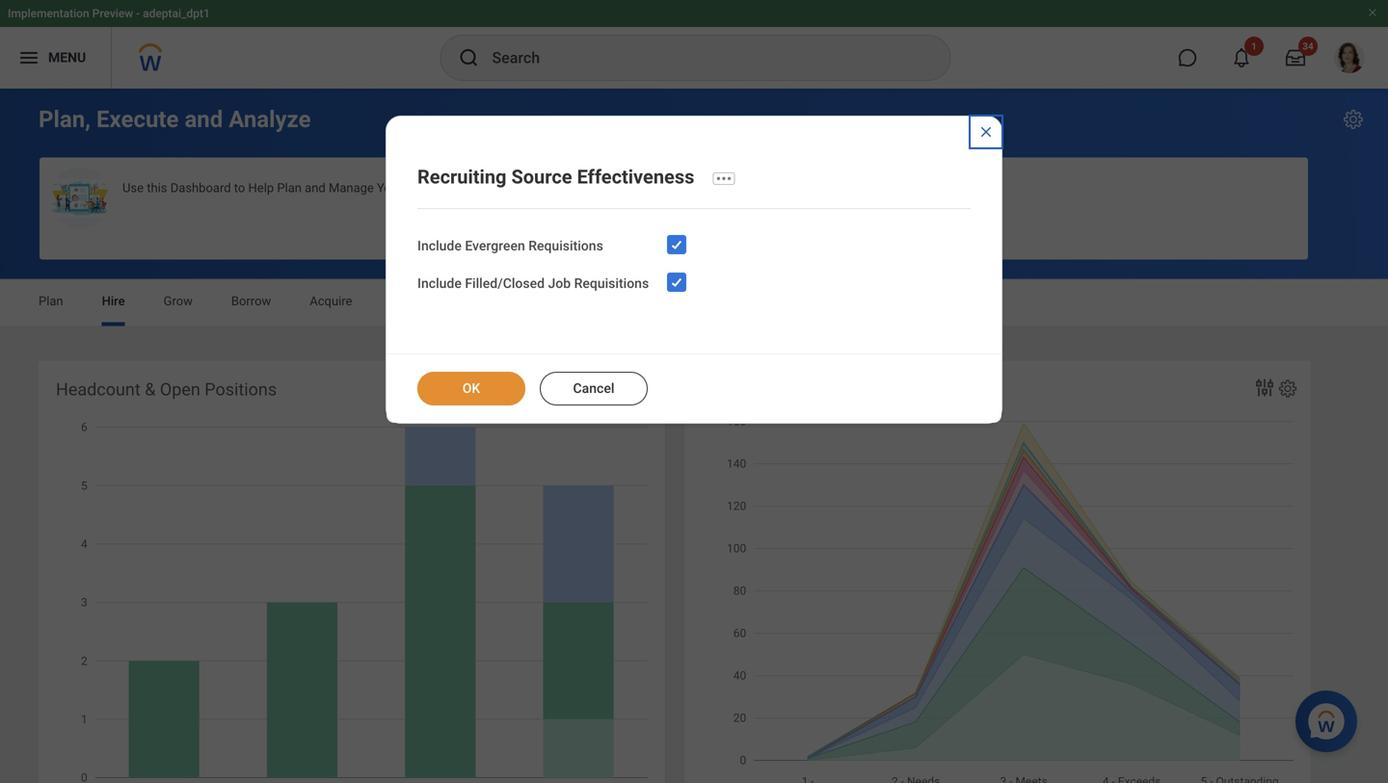 Task type: locate. For each thing, give the bounding box(es) containing it.
close recruiting source effectiveness image
[[979, 124, 994, 140]]

requisitions right job
[[574, 276, 649, 292]]

recruiting source effectiveness
[[417, 166, 695, 189]]

close environment banner image
[[1367, 7, 1379, 18]]

2 check small image from the top
[[665, 271, 689, 294]]

use
[[122, 181, 144, 195]]

1 check small image from the top
[[665, 234, 689, 257]]

tab list
[[19, 280, 1369, 326]]

check small image down the effectiveness
[[665, 234, 689, 257]]

to
[[234, 181, 245, 195]]

1 vertical spatial and
[[305, 181, 326, 195]]

2 include from the top
[[417, 276, 462, 292]]

cancel
[[573, 381, 615, 397]]

effectiveness
[[577, 166, 695, 189]]

0 vertical spatial plan
[[277, 181, 302, 195]]

implementation preview -   adeptai_dpt1
[[8, 7, 210, 20]]

check small image for include filled/closed job requisitions
[[665, 271, 689, 294]]

job
[[548, 276, 571, 292]]

0 horizontal spatial plan
[[39, 294, 63, 309]]

filled/closed
[[465, 276, 545, 292]]

borrow
[[231, 294, 271, 309]]

and
[[185, 106, 223, 133], [305, 181, 326, 195]]

headcount
[[56, 380, 140, 400]]

and left manage on the top of the page
[[305, 181, 326, 195]]

0 vertical spatial and
[[185, 106, 223, 133]]

plan right help
[[277, 181, 302, 195]]

ok button
[[417, 372, 525, 406]]

configure this page image
[[1342, 108, 1365, 131]]

0 vertical spatial include
[[417, 238, 462, 254]]

headcount & open positions
[[56, 380, 277, 400]]

1 horizontal spatial and
[[305, 181, 326, 195]]

check small image
[[665, 234, 689, 257], [665, 271, 689, 294]]

include left filled/closed
[[417, 276, 462, 292]]

check small image for include evergreen requisitions
[[665, 234, 689, 257]]

evergreen
[[465, 238, 525, 254]]

notifications large image
[[1232, 48, 1251, 67]]

requisitions up job
[[529, 238, 603, 254]]

include filled/closed job requisitions
[[417, 276, 649, 292]]

preview
[[92, 7, 133, 20]]

source
[[511, 166, 572, 189]]

people
[[406, 181, 444, 195]]

profile logan mcneil element
[[1323, 37, 1377, 79]]

0 vertical spatial check small image
[[665, 234, 689, 257]]

plan inside button
[[277, 181, 302, 195]]

grow
[[163, 294, 193, 309]]

1 vertical spatial plan
[[39, 294, 63, 309]]

inbox large image
[[1286, 48, 1305, 67]]

acquire
[[310, 294, 352, 309]]

plan
[[277, 181, 302, 195], [39, 294, 63, 309]]

requisitions
[[529, 238, 603, 254], [574, 276, 649, 292]]

and left analyze
[[185, 106, 223, 133]]

tab list containing plan
[[19, 280, 1369, 326]]

check small image down use this dashboard to help plan and manage your people button
[[665, 271, 689, 294]]

include left the evergreen
[[417, 238, 462, 254]]

1 vertical spatial requisitions
[[574, 276, 649, 292]]

1 horizontal spatial plan
[[277, 181, 302, 195]]

recruiting source effectiveness dialog
[[386, 116, 1003, 424]]

plan left "hire"
[[39, 294, 63, 309]]

1 vertical spatial check small image
[[665, 271, 689, 294]]

implementation preview -   adeptai_dpt1 banner
[[0, 0, 1388, 89]]

execute
[[96, 106, 179, 133]]

include
[[417, 238, 462, 254], [417, 276, 462, 292]]

1 include from the top
[[417, 238, 462, 254]]

1 vertical spatial include
[[417, 276, 462, 292]]



Task type: vqa. For each thing, say whether or not it's contained in the screenshot.
the bottommost Now
no



Task type: describe. For each thing, give the bounding box(es) containing it.
use this dashboard to help plan and manage your people button
[[40, 158, 1308, 260]]

recruiting source effectiveness link
[[417, 166, 695, 189]]

plan, execute and analyze main content
[[0, 89, 1388, 784]]

help
[[248, 181, 274, 195]]

positions
[[205, 380, 277, 400]]

0 horizontal spatial and
[[185, 106, 223, 133]]

cancel button
[[540, 372, 648, 406]]

adeptai_dpt1
[[143, 7, 210, 20]]

include for include filled/closed job requisitions
[[417, 276, 462, 292]]

headcount & open positions element
[[39, 361, 665, 784]]

recruiting
[[417, 166, 507, 189]]

plan, execute and analyze
[[39, 106, 311, 133]]

and inside button
[[305, 181, 326, 195]]

plan,
[[39, 106, 91, 133]]

include evergreen requisitions
[[417, 238, 603, 254]]

implementation
[[8, 7, 89, 20]]

-
[[136, 7, 140, 20]]

this
[[147, 181, 167, 195]]

&
[[145, 380, 156, 400]]

your
[[377, 181, 402, 195]]

performance by hiring source element
[[684, 361, 1311, 784]]

hire
[[102, 294, 125, 309]]

analyze
[[229, 106, 311, 133]]

open
[[160, 380, 200, 400]]

dashboard
[[170, 181, 231, 195]]

tab list inside plan, execute and analyze main content
[[19, 280, 1369, 326]]

include for include evergreen requisitions
[[417, 238, 462, 254]]

manage
[[329, 181, 374, 195]]

ok
[[463, 381, 480, 397]]

0 vertical spatial requisitions
[[529, 238, 603, 254]]

use this dashboard to help plan and manage your people
[[122, 181, 444, 195]]

plan inside tab list
[[39, 294, 63, 309]]

search image
[[457, 46, 481, 69]]



